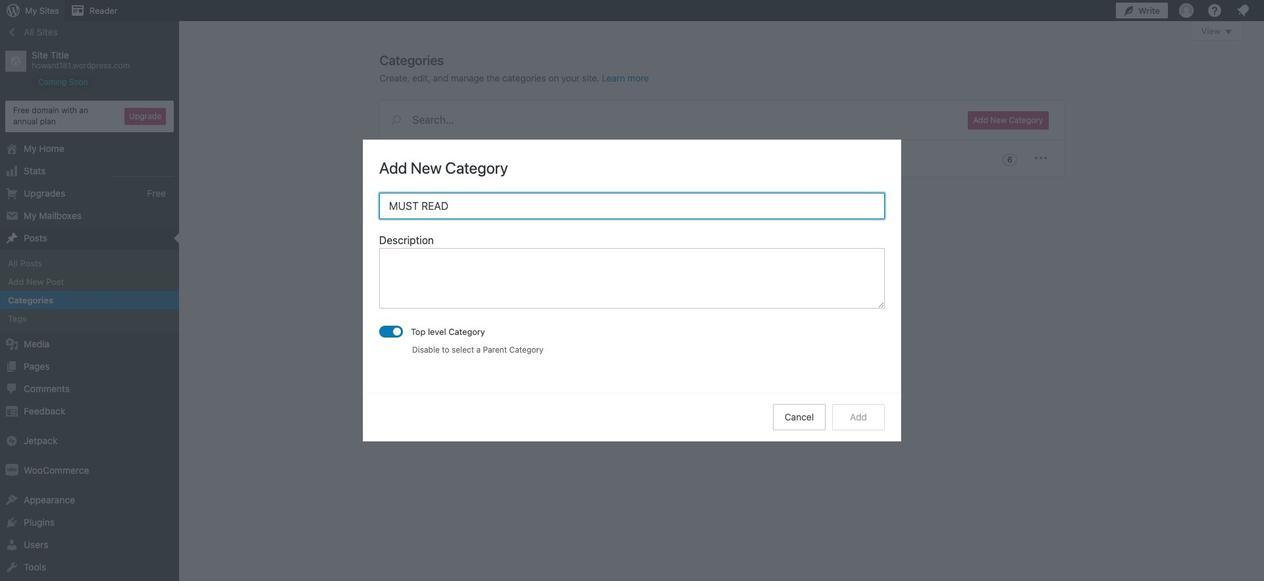 Task type: vqa. For each thing, say whether or not it's contained in the screenshot.
mode_comment image
no



Task type: locate. For each thing, give the bounding box(es) containing it.
New Category Name text field
[[379, 193, 885, 219]]

None search field
[[380, 101, 952, 139]]

uncategorized image
[[389, 150, 405, 166]]

None text field
[[379, 248, 885, 309]]

main content
[[380, 21, 1243, 177]]

group
[[379, 233, 885, 313]]

dialog
[[363, 140, 901, 441]]

help image
[[1207, 3, 1223, 18]]



Task type: describe. For each thing, give the bounding box(es) containing it.
closed image
[[1225, 30, 1232, 34]]

img image
[[5, 464, 18, 478]]

update your profile, personal settings, and more image
[[1179, 3, 1194, 18]]

manage your notifications image
[[1235, 3, 1251, 18]]

toggle menu image
[[1033, 150, 1049, 166]]

highest hourly views 0 image
[[111, 168, 174, 177]]



